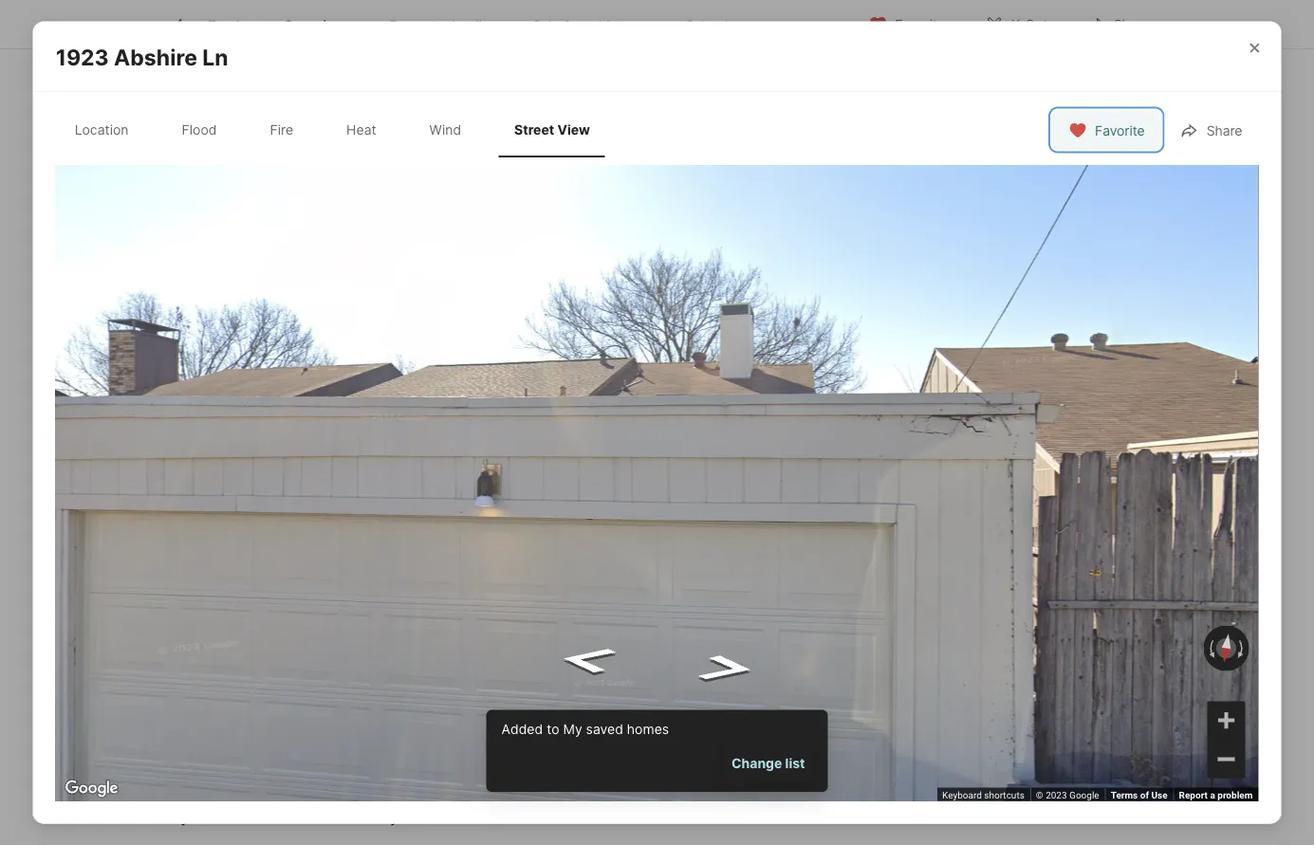 Task type: locate. For each thing, give the bounding box(es) containing it.
terms
[[1104, 790, 1131, 801], [1111, 790, 1138, 801]]

tour left person at right bottom
[[908, 509, 934, 523]]

street up for sale - active
[[206, 287, 246, 303]]

2 oct from the left
[[1005, 447, 1029, 461]]

0 horizontal spatial street
[[206, 287, 246, 303]]

1 vertical spatial view
[[249, 287, 281, 303]]

1 vertical spatial map
[[1021, 790, 1040, 801]]

2 up baths
[[488, 433, 502, 460]]

pre-
[[272, 464, 300, 480]]

/mo
[[218, 464, 242, 480]]

0 horizontal spatial street view
[[206, 287, 281, 303]]

2 for 2 beds
[[407, 433, 420, 460]]

tour inside button
[[1038, 570, 1068, 588]]

person
[[949, 509, 988, 523]]

use down 3524
[[1145, 790, 1161, 801]]

ln for 1923 abshire ln , dallas , tx 75228
[[251, 389, 269, 408]]

view inside the street view tab
[[557, 122, 590, 138]]

this
[[953, 352, 993, 379], [219, 702, 260, 728]]

0 horizontal spatial share
[[1114, 17, 1149, 33]]

1 horizontal spatial in
[[936, 509, 946, 523]]

pm
[[240, 605, 263, 623], [326, 605, 350, 623], [415, 605, 438, 623]]

0 vertical spatial share
[[1114, 17, 1149, 33]]

, left tx
[[320, 389, 324, 408]]

1 report from the left
[[1172, 790, 1201, 801]]

ln down feed at the top
[[202, 44, 228, 70]]

tour right schedule
[[1038, 570, 1068, 588]]

0 horizontal spatial pm
[[240, 605, 263, 623]]

in inside 'option'
[[936, 509, 946, 523]]

use left report a map error link
[[1151, 790, 1168, 801]]

1 horizontal spatial oct
[[1005, 447, 1029, 461]]

3 oct from the left
[[1099, 447, 1123, 461]]

oct down 28
[[1005, 447, 1029, 461]]

tour in person
[[908, 509, 988, 523]]

0 horizontal spatial favorite
[[895, 17, 945, 33]]

terms of use
[[1104, 790, 1161, 801], [1111, 790, 1168, 801]]

oct for 27
[[911, 447, 935, 461]]

0 vertical spatial ln
[[202, 44, 228, 70]]

0 horizontal spatial ,
[[269, 389, 273, 408]]

0 horizontal spatial map
[[1021, 790, 1040, 801]]

8:00 pm button
[[375, 602, 439, 627]]

1 horizontal spatial favorite button
[[1052, 111, 1161, 149]]

active
[[242, 354, 289, 370]]

$5k.
[[390, 566, 423, 584]]

list
[[204, 566, 229, 584]]

2 report from the left
[[1179, 790, 1208, 801]]

1 horizontal spatial street view
[[514, 122, 590, 138]]

approved
[[300, 464, 361, 480]]

1 horizontal spatial view
[[557, 122, 590, 138]]

0 horizontal spatial oct
[[911, 447, 935, 461]]

1923 abshire ln, dallas, tx 75228 image
[[148, 0, 861, 330], [869, 0, 1166, 115], [869, 122, 1166, 330]]

tour left it
[[427, 566, 459, 584]]

tab list for share
[[56, 103, 624, 157]]

map left satellite popup button
[[1106, 183, 1139, 203]]

2 horizontal spatial pm
[[415, 605, 438, 623]]

it's
[[528, 566, 548, 584]]

map inside popup button
[[1106, 183, 1139, 203]]

was
[[273, 566, 302, 584]]

abshire down the sale
[[189, 389, 247, 408]]

ln down active at the left top of page
[[251, 389, 269, 408]]

oct inside sunday 29 oct
[[1099, 447, 1123, 461]]

ask a question
[[888, 737, 997, 756]]

0 horizontal spatial ln
[[202, 44, 228, 70]]

terms of use right google
[[1104, 790, 1161, 801]]

ft
[[602, 463, 616, 481]]

1 horizontal spatial tour
[[908, 509, 934, 523]]

home up 'saturday'
[[999, 352, 1058, 379]]

1 vertical spatial home
[[265, 702, 325, 728]]

0 vertical spatial tour
[[904, 352, 948, 379]]

1 horizontal spatial pm
[[326, 605, 350, 623]]

report for report a problem
[[1179, 790, 1208, 801]]

share button up satellite popup button
[[1164, 111, 1258, 149]]

this up updated
[[219, 702, 260, 728]]

updated
[[197, 762, 257, 780]]

• left 7:00
[[272, 604, 280, 622]]

2 horizontal spatial tour
[[1046, 509, 1070, 523]]

overview tab
[[262, 3, 367, 48]]

before
[[477, 566, 523, 584]]

2 inside 2 baths
[[488, 433, 502, 460]]

list
[[785, 755, 805, 771]]

list box
[[869, 492, 1166, 541]]

share for the top share button
[[1114, 17, 1149, 33]]

!
[[735, 785, 739, 803]]

•
[[272, 604, 280, 622], [359, 604, 367, 622], [447, 604, 456, 622]]

alert
[[486, 710, 828, 792]]

and down updates
[[528, 785, 555, 803]]

0 vertical spatial street view
[[514, 122, 590, 138]]

0 horizontal spatial tour
[[427, 566, 459, 584]]

$199,500 est. $1,650 /mo get pre-approved
[[148, 433, 361, 480]]

1 use from the left
[[1145, 790, 1161, 801]]

1 vertical spatial in
[[790, 785, 802, 803]]

1 horizontal spatial •
[[359, 604, 367, 622]]

1 horizontal spatial ,
[[320, 389, 324, 408]]

street
[[514, 122, 554, 138], [206, 287, 246, 303]]

1 horizontal spatial share
[[1206, 123, 1242, 139]]

1 vertical spatial share
[[1206, 123, 1242, 139]]

property
[[389, 17, 444, 33]]

0 vertical spatial street
[[514, 122, 554, 138]]

terms of use link right google
[[1104, 790, 1161, 801]]

1 vertical spatial ln
[[251, 389, 269, 408]]

report a problem link
[[1179, 790, 1253, 801]]

1923 down for
[[148, 389, 186, 408]]

share button right out
[[1071, 4, 1166, 43]]

favorite inside 1923 abshire ln dialog
[[1095, 123, 1145, 139]]

• left more
[[447, 604, 456, 622]]

tour via video chat option
[[1007, 492, 1166, 541]]

1 horizontal spatial ln
[[251, 389, 269, 408]]

street right wind
[[514, 122, 554, 138]]

1 horizontal spatial this
[[953, 352, 993, 379]]

price
[[233, 566, 269, 584]]

2 beds
[[407, 433, 443, 481]]

oct inside the friday 27 oct
[[911, 447, 935, 461]]

street inside tab
[[514, 122, 554, 138]]

0 vertical spatial view
[[557, 122, 590, 138]]

1 vertical spatial tour
[[1038, 570, 1068, 588]]

1 terms from the left
[[1104, 790, 1131, 801]]

start an offer
[[969, 676, 1066, 694]]

tab list containing location
[[56, 103, 624, 157]]

a for map
[[1204, 790, 1209, 801]]

start an offer button
[[869, 663, 1166, 708]]

x-
[[1011, 17, 1025, 33]]

tour in person option
[[869, 492, 1007, 541]]

today: 6:00 pm • 7:00 pm • 8:00 pm • more times
[[148, 604, 548, 623]]

terms of use for second terms of use "link" from the left
[[1111, 790, 1168, 801]]

2 2 from the left
[[488, 433, 502, 460]]

3 • from the left
[[447, 604, 456, 622]]

share for the bottommost share button
[[1206, 123, 1242, 139]]

pm right 7:00
[[326, 605, 350, 623]]

2 inside '2 beds'
[[407, 433, 420, 460]]

1 horizontal spatial tour
[[1038, 570, 1068, 588]]

location tab
[[59, 107, 144, 153]]

in
[[936, 509, 946, 523], [790, 785, 802, 803]]

change
[[731, 755, 782, 771]]

1923 inside dialog
[[56, 44, 109, 70]]

oct down 27
[[911, 447, 935, 461]]

1923 up location
[[56, 44, 109, 70]]

1 of from the left
[[1134, 790, 1142, 801]]

1 • from the left
[[272, 604, 280, 622]]

updates
[[493, 762, 552, 780]]

ln
[[202, 44, 228, 70], [251, 389, 269, 408]]

1 terms of use from the left
[[1104, 790, 1161, 801]]

terms of use link down 3524
[[1111, 790, 1168, 801]]

have
[[299, 807, 334, 826]]

sale
[[533, 17, 559, 33]]

menu bar
[[1089, 174, 1249, 212]]

more times link
[[465, 605, 548, 623]]

(469) 336-3524
[[1030, 737, 1153, 756]]

1 pm from the left
[[240, 605, 263, 623]]

0 vertical spatial home
[[999, 352, 1058, 379]]

use for second terms of use "link" from the left
[[1151, 790, 1168, 801]]

share button
[[1071, 4, 1166, 43], [1164, 111, 1258, 149]]

abshire for 1923 abshire ln
[[114, 44, 197, 70]]

ln inside 1923 abshire ln element
[[202, 44, 228, 70]]

0 vertical spatial favorite button
[[852, 4, 961, 43]]

0 horizontal spatial 1923
[[56, 44, 109, 70]]

2 horizontal spatial •
[[447, 604, 456, 622]]

1923 abshire ln
[[56, 44, 228, 70]]

2 use from the left
[[1151, 790, 1168, 801]]

of for second terms of use "link" from the left
[[1140, 790, 1149, 801]]

, left dallas at the top
[[269, 389, 273, 408]]

tab list
[[148, 0, 772, 48], [56, 103, 624, 157]]

• left 8:00
[[359, 604, 367, 622]]

schools
[[685, 17, 735, 33]]

0 vertical spatial favorite
[[895, 17, 945, 33]]

2 horizontal spatial oct
[[1099, 447, 1123, 461]]

1 vertical spatial abshire
[[189, 389, 247, 408]]

0 horizontal spatial and
[[383, 785, 409, 803]]

$199,500
[[148, 433, 252, 460]]

terms for second terms of use "link" from right
[[1104, 790, 1131, 801]]

menu bar containing map
[[1089, 174, 1249, 212]]

0 horizontal spatial 2
[[407, 433, 420, 460]]

menu bar inside 1923 abshire ln dialog
[[1089, 174, 1249, 212]]

share
[[1114, 17, 1149, 33], [1206, 123, 1242, 139]]

oct inside saturday 28 oct
[[1005, 447, 1029, 461]]

None button
[[880, 384, 966, 473], [974, 384, 1060, 472], [1068, 384, 1154, 472], [880, 384, 966, 473], [974, 384, 1060, 472], [1068, 384, 1154, 472]]

fire tab
[[255, 107, 308, 153]]

street view tab
[[499, 107, 605, 153]]

1 horizontal spatial 1923
[[148, 389, 186, 408]]

oct down 29
[[1099, 447, 1123, 461]]

0 vertical spatial this
[[953, 352, 993, 379]]

2 up beds
[[407, 433, 420, 460]]

map left the data
[[1021, 790, 1040, 801]]

this up 'saturday'
[[953, 352, 993, 379]]

keyboard shortcuts
[[942, 790, 1024, 801]]

1 2 from the left
[[407, 433, 420, 460]]

abshire inside dialog
[[114, 44, 197, 70]]

1 horizontal spatial favorite
[[1095, 123, 1145, 139]]

1 horizontal spatial map
[[1106, 183, 1139, 203]]

0 horizontal spatial •
[[272, 604, 280, 622]]

pm right 8:00
[[415, 605, 438, 623]]

in left person at right bottom
[[936, 509, 946, 523]]

1 horizontal spatial and
[[528, 785, 555, 803]]

oct
[[911, 447, 935, 461], [1005, 447, 1029, 461], [1099, 447, 1123, 461]]

in down flooring, at the right of the page
[[790, 785, 802, 803]]

about
[[148, 702, 214, 728]]

1923 abshire ln dialog
[[30, 10, 1314, 845]]

via
[[1073, 509, 1088, 523]]

0 vertical spatial abshire
[[114, 44, 197, 70]]

no
[[376, 762, 394, 780]]

start
[[969, 676, 1005, 694]]

0 horizontal spatial in
[[790, 785, 802, 803]]

1 horizontal spatial 2
[[488, 433, 502, 460]]

garage
[[291, 785, 341, 803]]

map
[[1106, 183, 1139, 203], [1021, 790, 1040, 801]]

abshire down feed link
[[114, 44, 197, 70]]

added
[[501, 722, 543, 738]]

get pre-approved link
[[246, 464, 361, 480]]

1 vertical spatial street view
[[206, 287, 281, 303]]

2 , from the left
[[320, 389, 324, 408]]

google image
[[60, 777, 123, 801], [60, 777, 123, 801]]

0 vertical spatial map
[[1106, 183, 1139, 203]]

2023
[[1046, 790, 1067, 801]]

tab list for x-out
[[148, 0, 772, 48]]

1 vertical spatial favorite
[[1095, 123, 1145, 139]]

tab list containing feed
[[148, 0, 772, 48]]

2 terms of use from the left
[[1111, 790, 1168, 801]]

0 horizontal spatial this
[[219, 702, 260, 728]]

share inside 1923 abshire ln dialog
[[1206, 123, 1242, 139]]

0 vertical spatial tab list
[[148, 0, 772, 48]]

8:00
[[376, 605, 411, 623]]

0 vertical spatial 1923
[[56, 44, 109, 70]]

ask
[[888, 737, 916, 756]]

tab list inside 1923 abshire ln dialog
[[56, 103, 624, 157]]

1 horizontal spatial street
[[514, 122, 554, 138]]

(469) 336-3524 link
[[1030, 737, 1153, 756]]

years
[[691, 785, 731, 803]]

doesn't
[[242, 807, 295, 826]]

of
[[1134, 790, 1142, 801], [1140, 790, 1149, 801]]

1 vertical spatial tab list
[[56, 103, 624, 157]]

2 for 2 baths
[[488, 433, 502, 460]]

1,536 sq ft
[[579, 433, 638, 481]]

terms of use down 3524
[[1111, 790, 1168, 801]]

tour up friday
[[904, 352, 948, 379]]

1 vertical spatial street
[[206, 287, 246, 303]]

terms of use link
[[1104, 790, 1161, 801], [1111, 790, 1168, 801]]

active link
[[242, 354, 289, 370]]

1 vertical spatial favorite button
[[1052, 111, 1161, 149]]

a inside nicely updated townhome with no hoa! recent updates include fresh painting, new flooring, kitchen appliances, garage door and opener, ac unit and ductwork within 5 years ! move-in ready!  seller doesn't have a survey.
[[338, 807, 346, 826]]

2 • from the left
[[359, 604, 367, 622]]

video
[[1091, 509, 1121, 523]]

22 photos
[[1070, 287, 1134, 303]]

my
[[563, 722, 582, 738]]

alert containing added to my saved homes
[[486, 710, 828, 792]]

0 horizontal spatial tour
[[904, 352, 948, 379]]

pm right 6:00
[[240, 605, 263, 623]]

seller
[[198, 807, 238, 826]]

home up townhome
[[265, 702, 325, 728]]

oct for 28
[[1005, 447, 1029, 461]]

map entry image
[[713, 352, 839, 479]]

2 terms from the left
[[1111, 790, 1138, 801]]

2 of from the left
[[1140, 790, 1149, 801]]

1923 abshire ln element
[[56, 21, 251, 71]]

and down no
[[383, 785, 409, 803]]

0 horizontal spatial view
[[249, 287, 281, 303]]

tour left via at bottom
[[1046, 509, 1070, 523]]

28
[[999, 412, 1035, 445]]

1 horizontal spatial home
[[999, 352, 1058, 379]]

a for question
[[920, 737, 929, 756]]

1 vertical spatial 1923
[[148, 389, 186, 408]]

a for problem
[[1210, 790, 1215, 801]]

beds
[[407, 462, 443, 481]]

2 pm from the left
[[326, 605, 350, 623]]

0 vertical spatial in
[[936, 509, 946, 523]]

336-
[[1076, 737, 1114, 756]]

27
[[906, 412, 940, 445]]

3524
[[1114, 737, 1153, 756]]

tour for schedule
[[1038, 570, 1068, 588]]

list box containing tour in person
[[869, 492, 1166, 541]]

tour
[[908, 509, 934, 523], [1046, 509, 1070, 523], [427, 566, 459, 584]]

1 oct from the left
[[911, 447, 935, 461]]

street view
[[514, 122, 590, 138], [206, 287, 281, 303]]

5
[[678, 785, 687, 803]]

appliances,
[[205, 785, 286, 803]]



Task type: describe. For each thing, give the bounding box(es) containing it.
map data ©2023
[[1021, 790, 1093, 801]]

saturday
[[987, 395, 1047, 409]]

2 and from the left
[[528, 785, 555, 803]]

an
[[1009, 676, 1027, 694]]

within
[[631, 785, 674, 803]]

1 , from the left
[[269, 389, 273, 408]]

ductwork
[[559, 785, 626, 803]]

opener,
[[414, 785, 467, 803]]

6:00
[[201, 605, 236, 623]]

1 vertical spatial share button
[[1164, 111, 1258, 149]]

heat
[[346, 122, 376, 138]]

favorite for the leftmost favorite button
[[895, 17, 945, 33]]

1923 for 1923 abshire ln , dallas , tx 75228
[[148, 389, 186, 408]]

sale & tax history tab
[[511, 3, 664, 48]]

ac
[[472, 785, 493, 803]]

sunday
[[1088, 395, 1134, 409]]

it
[[463, 566, 472, 584]]

wind
[[429, 122, 461, 138]]

keyboard shortcuts button
[[942, 789, 1024, 802]]

1 and from the left
[[383, 785, 409, 803]]

with
[[341, 762, 372, 780]]

of for second terms of use "link" from right
[[1134, 790, 1142, 801]]

out
[[1025, 17, 1047, 33]]

street view inside button
[[206, 287, 281, 303]]

&
[[563, 17, 572, 33]]

map for map
[[1106, 183, 1139, 203]]

flood
[[182, 122, 217, 138]]

1 vertical spatial this
[[219, 702, 260, 728]]

report a map error
[[1172, 790, 1253, 801]]

street view inside tab
[[514, 122, 590, 138]]

friday
[[904, 395, 943, 409]]

drop
[[245, 539, 280, 558]]

29
[[1093, 412, 1129, 445]]

3 pm from the left
[[415, 605, 438, 623]]

terms for second terms of use "link" from the left
[[1111, 790, 1138, 801]]

overview
[[283, 17, 345, 33]]

problem
[[1218, 790, 1253, 801]]

change list
[[731, 755, 805, 771]]

homes
[[627, 722, 669, 738]]

photos
[[1089, 287, 1134, 303]]

hoa!
[[398, 762, 435, 780]]

data
[[1042, 790, 1062, 801]]

tax
[[575, 17, 595, 33]]

tour for tour in person
[[908, 509, 934, 523]]

use for second terms of use "link" from right
[[1145, 790, 1161, 801]]

location
[[75, 122, 129, 138]]

7:00 pm button
[[288, 602, 351, 627]]

feed link
[[170, 14, 240, 37]]

go tour this home
[[869, 352, 1058, 379]]

schedule
[[966, 570, 1035, 588]]

for sale - active
[[166, 354, 289, 370]]

painting,
[[653, 762, 715, 780]]

©2023
[[1064, 790, 1093, 801]]

sale
[[196, 354, 229, 370]]

door
[[345, 785, 378, 803]]

for
[[166, 354, 192, 370]]

© 2023 google
[[1036, 790, 1099, 801]]

terms of use for second terms of use "link" from right
[[1104, 790, 1161, 801]]

sq
[[579, 463, 598, 481]]

report a map error link
[[1172, 790, 1253, 801]]

baths
[[488, 462, 529, 481]]

schedule tour
[[966, 570, 1068, 588]]

kitchen
[[148, 785, 201, 803]]

property details tab
[[367, 3, 511, 48]]

oct for 29
[[1099, 447, 1123, 461]]

view inside street view button
[[249, 287, 281, 303]]

tx
[[329, 389, 348, 408]]

ln for 1923 abshire ln
[[202, 44, 228, 70]]

flood tab
[[167, 107, 232, 153]]

tour for go
[[904, 352, 948, 379]]

property details
[[389, 17, 489, 33]]

schedule tour button
[[869, 556, 1166, 602]]

report for report a map error
[[1172, 790, 1201, 801]]

schools tab
[[664, 3, 757, 48]]

tour via video chat
[[1046, 509, 1148, 523]]

ready!
[[148, 807, 193, 826]]

6:00 pm button
[[200, 602, 264, 627]]

-
[[232, 354, 238, 370]]

fire
[[270, 122, 293, 138]]

survey.
[[351, 807, 402, 826]]

saturday 28 oct
[[987, 395, 1047, 461]]

0 horizontal spatial favorite button
[[852, 4, 961, 43]]

details
[[447, 17, 489, 33]]

wind tab
[[414, 107, 476, 153]]

get
[[246, 464, 269, 480]]

about this home
[[148, 702, 325, 728]]

$1,650
[[176, 464, 218, 480]]

nicely updated townhome with no hoa! recent updates include fresh painting, new flooring, kitchen appliances, garage door and opener, ac unit and ductwork within 5 years ! move-in ready!  seller doesn't have a survey.
[[148, 762, 812, 826]]

times
[[506, 605, 548, 623]]

map
[[1211, 790, 1230, 801]]

map for map data ©2023
[[1021, 790, 1040, 801]]

map region
[[30, 10, 1314, 845]]

baths link
[[488, 462, 529, 481]]

abshire for 1923 abshire ln , dallas , tx 75228
[[189, 389, 247, 408]]

est.
[[148, 464, 172, 480]]

tour inside price drop list price was lowered by $5k. tour it before it's gone!
[[427, 566, 459, 584]]

chat
[[1124, 509, 1148, 523]]

sale & tax history
[[533, 17, 642, 33]]

saved
[[586, 722, 623, 738]]

1,536
[[579, 433, 638, 460]]

new
[[719, 762, 749, 780]]

more
[[465, 605, 503, 623]]

tour for tour via video chat
[[1046, 509, 1070, 523]]

in inside nicely updated townhome with no hoa! recent updates include fresh painting, new flooring, kitchen appliances, garage door and opener, ac unit and ductwork within 5 years ! move-in ready!  seller doesn't have a survey.
[[790, 785, 802, 803]]

0 vertical spatial share button
[[1071, 4, 1166, 43]]

1923 for 1923 abshire ln
[[56, 44, 109, 70]]

price
[[204, 539, 242, 558]]

heat tab
[[331, 107, 391, 153]]

by
[[368, 566, 385, 584]]

report a problem
[[1179, 790, 1253, 801]]

2 terms of use link from the left
[[1111, 790, 1168, 801]]

next image
[[1143, 413, 1173, 443]]

sunday 29 oct
[[1088, 395, 1134, 461]]

75228
[[352, 389, 398, 408]]

price drop list price was lowered by $5k. tour it before it's gone!
[[204, 539, 592, 584]]

nicely
[[148, 762, 193, 780]]

street inside button
[[206, 287, 246, 303]]

1 terms of use link from the left
[[1104, 790, 1161, 801]]

0 horizontal spatial home
[[265, 702, 325, 728]]

favorite for bottommost favorite button
[[1095, 123, 1145, 139]]

include
[[556, 762, 608, 780]]



Task type: vqa. For each thing, say whether or not it's contained in the screenshot.
1,536 Sq Ft
yes



